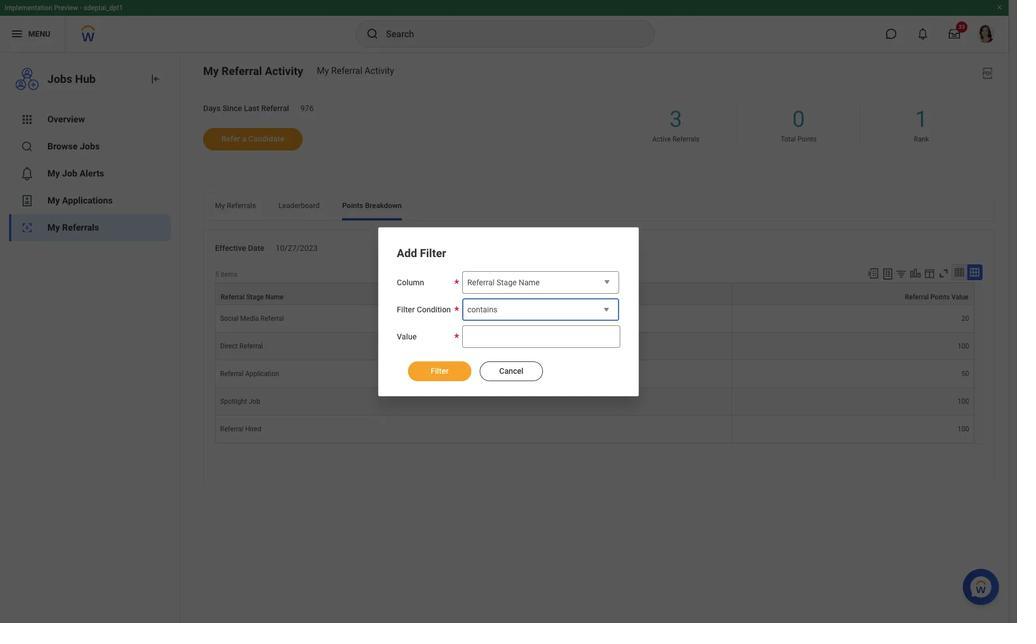 Task type: describe. For each thing, give the bounding box(es) containing it.
select to filter grid data image
[[896, 268, 908, 280]]

cancel button
[[480, 362, 543, 381]]

breakdown
[[365, 201, 402, 210]]

0
[[793, 106, 805, 133]]

row containing referral application
[[215, 361, 975, 388]]

10/27/2023
[[276, 244, 318, 253]]

referrals inside my referrals link
[[62, 222, 99, 233]]

Value text field
[[462, 326, 621, 348]]

referral application
[[220, 370, 279, 378]]

row containing direct referral
[[215, 333, 975, 361]]

application
[[245, 370, 279, 378]]

since
[[223, 104, 242, 113]]

contains button
[[462, 298, 619, 322]]

region inside add filter 'dialog'
[[397, 353, 621, 383]]

my job alerts
[[47, 168, 104, 179]]

0 horizontal spatial my referral activity
[[203, 64, 303, 78]]

click to view/edit grid preferences image
[[924, 268, 936, 280]]

my referrals image
[[20, 221, 34, 235]]

referral stage name inside row
[[221, 293, 284, 301]]

referral stage name button inside row
[[216, 283, 732, 305]]

column
[[397, 278, 424, 287]]

3
[[670, 106, 683, 133]]

candidate
[[248, 134, 284, 143]]

add filter dialog
[[378, 227, 639, 397]]

1 horizontal spatial search image
[[366, 27, 379, 41]]

total
[[781, 135, 796, 143]]

filter condition
[[397, 305, 451, 314]]

my job alerts link
[[9, 160, 171, 187]]

effective date element
[[276, 237, 318, 254]]

1
[[915, 106, 928, 133]]

1 horizontal spatial my referral activity
[[317, 66, 394, 76]]

rank
[[914, 135, 929, 143]]

-
[[80, 4, 82, 12]]

active
[[653, 135, 671, 143]]

jobs inside 'link'
[[80, 141, 100, 152]]

20
[[962, 315, 970, 323]]

condition
[[417, 305, 451, 314]]

points inside popup button
[[931, 293, 950, 301]]

100 for direct referral
[[958, 342, 970, 350]]

profile logan mcneil element
[[971, 21, 1002, 46]]

applications
[[62, 195, 113, 206]]

items
[[221, 271, 238, 279]]

notifications large image
[[918, 28, 929, 40]]

direct referral
[[220, 342, 263, 350]]

navigation pane region
[[0, 52, 181, 624]]

tab list containing my referrals
[[204, 193, 994, 221]]

media
[[240, 315, 259, 323]]

filter for filter
[[431, 367, 449, 376]]

referrals inside the '3 active referrals'
[[673, 135, 700, 143]]

my inside the my applications "link"
[[47, 195, 60, 206]]

notifications large image
[[20, 167, 34, 181]]

5
[[215, 271, 219, 279]]

my referrals inside tab list
[[215, 201, 256, 210]]

hub
[[75, 72, 96, 86]]

0 total points
[[781, 106, 817, 143]]

row containing referral stage name
[[215, 283, 975, 305]]

browse
[[47, 141, 78, 152]]

social media referral
[[220, 315, 284, 323]]

export to excel image
[[867, 268, 880, 280]]

refer a candidate
[[221, 134, 284, 143]]

my inside my referrals link
[[47, 222, 60, 233]]

jobs hub element
[[47, 71, 139, 87]]

name inside row
[[266, 293, 284, 301]]

0 horizontal spatial activity
[[265, 64, 303, 78]]

implementation
[[5, 4, 52, 12]]

1 rank
[[914, 106, 929, 143]]

add filter
[[397, 246, 446, 260]]

date
[[248, 244, 264, 253]]

leaderboard
[[279, 201, 320, 210]]

name inside add filter 'dialog'
[[519, 278, 540, 287]]

spotlight
[[220, 398, 247, 406]]

a
[[242, 134, 247, 143]]

value inside popup button
[[952, 293, 969, 301]]



Task type: locate. For each thing, give the bounding box(es) containing it.
document star image
[[20, 194, 34, 208]]

row containing referral hired
[[215, 416, 975, 444]]

2 vertical spatial filter
[[431, 367, 449, 376]]

0 horizontal spatial points
[[342, 201, 363, 210]]

job right spotlight
[[249, 398, 260, 406]]

my inside my job alerts "link"
[[47, 168, 60, 179]]

overview link
[[9, 106, 171, 133]]

fullscreen image
[[938, 268, 950, 280]]

referral inside popup button
[[905, 293, 929, 301]]

2 horizontal spatial points
[[931, 293, 950, 301]]

1 vertical spatial jobs
[[80, 141, 100, 152]]

my
[[203, 64, 219, 78], [317, 66, 329, 76], [47, 168, 60, 179], [47, 195, 60, 206], [215, 201, 225, 210], [47, 222, 60, 233]]

stage inside row
[[246, 293, 264, 301]]

my referrals link
[[9, 215, 171, 242]]

spotlight job
[[220, 398, 260, 406]]

100
[[958, 342, 970, 350], [958, 398, 970, 406], [958, 425, 970, 433]]

0 vertical spatial filter
[[420, 246, 446, 260]]

1 vertical spatial 100
[[958, 398, 970, 406]]

4 row from the top
[[215, 361, 975, 388]]

expand/collapse chart image
[[910, 268, 922, 280]]

jobs hub
[[47, 72, 96, 86]]

my applications link
[[9, 187, 171, 215]]

0 vertical spatial 100
[[958, 342, 970, 350]]

50
[[962, 370, 970, 378]]

jobs
[[47, 72, 72, 86], [80, 141, 100, 152]]

0 vertical spatial job
[[62, 168, 77, 179]]

points inside 0 total points
[[798, 135, 817, 143]]

1 horizontal spatial jobs
[[80, 141, 100, 152]]

0 horizontal spatial job
[[62, 168, 77, 179]]

my referrals
[[215, 201, 256, 210], [47, 222, 99, 233]]

0 vertical spatial referral stage name
[[467, 278, 540, 287]]

job left alerts
[[62, 168, 77, 179]]

1 vertical spatial search image
[[20, 140, 34, 154]]

points breakdown
[[342, 201, 402, 210]]

toolbar
[[862, 265, 983, 283]]

1 horizontal spatial stage
[[497, 278, 517, 287]]

referral inside add filter 'dialog'
[[467, 278, 495, 287]]

referral
[[222, 64, 262, 78], [331, 66, 363, 76], [261, 104, 289, 113], [467, 278, 495, 287], [221, 293, 245, 301], [905, 293, 929, 301], [261, 315, 284, 323], [240, 342, 263, 350], [220, 370, 244, 378], [220, 425, 244, 433]]

1 horizontal spatial referrals
[[227, 201, 256, 210]]

3 row from the top
[[215, 333, 975, 361]]

effective
[[215, 244, 246, 253]]

filter for filter condition
[[397, 305, 415, 314]]

referral stage name button up contains
[[216, 283, 732, 305]]

5 row from the top
[[215, 388, 975, 416]]

hired
[[245, 425, 261, 433]]

referral hired
[[220, 425, 261, 433]]

2 vertical spatial referrals
[[62, 222, 99, 233]]

1 vertical spatial name
[[266, 293, 284, 301]]

implementation preview -   adeptai_dpt1
[[5, 4, 123, 12]]

referral stage name up contains
[[467, 278, 540, 287]]

days since last referral
[[203, 104, 289, 113]]

6 row from the top
[[215, 416, 975, 444]]

referral points value
[[905, 293, 969, 301]]

overview
[[47, 114, 85, 125]]

direct
[[220, 342, 238, 350]]

jobs down the "overview" link
[[80, 141, 100, 152]]

referral stage name button inside add filter 'dialog'
[[462, 271, 619, 294]]

100 for referral hired
[[958, 425, 970, 433]]

transformation import image
[[149, 72, 162, 86]]

heatmap image
[[20, 113, 34, 126]]

1 vertical spatial stage
[[246, 293, 264, 301]]

referral stage name
[[467, 278, 540, 287], [221, 293, 284, 301]]

0 horizontal spatial jobs
[[47, 72, 72, 86]]

0 vertical spatial value
[[952, 293, 969, 301]]

stage
[[497, 278, 517, 287], [246, 293, 264, 301]]

1 vertical spatial points
[[342, 201, 363, 210]]

my referrals down 'my applications'
[[47, 222, 99, 233]]

0 vertical spatial my referrals
[[215, 201, 256, 210]]

referral stage name button up contains popup button
[[462, 271, 619, 294]]

days
[[203, 104, 221, 113]]

0 horizontal spatial my referrals
[[47, 222, 99, 233]]

1 horizontal spatial name
[[519, 278, 540, 287]]

0 horizontal spatial referrals
[[62, 222, 99, 233]]

1 vertical spatial job
[[249, 398, 260, 406]]

stage inside add filter 'dialog'
[[497, 278, 517, 287]]

name
[[519, 278, 540, 287], [266, 293, 284, 301]]

tab list
[[204, 193, 994, 221]]

days since last referral element
[[300, 97, 314, 114]]

filter
[[420, 246, 446, 260], [397, 305, 415, 314], [431, 367, 449, 376]]

contains
[[467, 305, 498, 314]]

effective date
[[215, 244, 264, 253]]

1 horizontal spatial job
[[249, 398, 260, 406]]

1 horizontal spatial points
[[798, 135, 817, 143]]

filter button
[[408, 362, 472, 381]]

value inside add filter 'dialog'
[[397, 332, 417, 341]]

region
[[397, 353, 621, 383]]

referrals down 3
[[673, 135, 700, 143]]

0 horizontal spatial value
[[397, 332, 417, 341]]

1 vertical spatial value
[[397, 332, 417, 341]]

browse jobs
[[47, 141, 100, 152]]

5 items
[[215, 271, 238, 279]]

1 horizontal spatial value
[[952, 293, 969, 301]]

0 horizontal spatial stage
[[246, 293, 264, 301]]

1 vertical spatial my referrals
[[47, 222, 99, 233]]

points
[[798, 135, 817, 143], [342, 201, 363, 210], [931, 293, 950, 301]]

job
[[62, 168, 77, 179], [249, 398, 260, 406]]

row containing social media referral
[[215, 305, 975, 333]]

1 vertical spatial referral stage name
[[221, 293, 284, 301]]

job for my
[[62, 168, 77, 179]]

filter inside button
[[431, 367, 449, 376]]

value
[[952, 293, 969, 301], [397, 332, 417, 341]]

add
[[397, 246, 417, 260]]

social
[[220, 315, 239, 323]]

referral stage name up the social media referral
[[221, 293, 284, 301]]

preview
[[54, 4, 78, 12]]

value down "filter condition"
[[397, 332, 417, 341]]

last
[[244, 104, 259, 113]]

2 vertical spatial points
[[931, 293, 950, 301]]

referral stage name button
[[462, 271, 619, 294], [216, 283, 732, 305]]

my referral activity
[[203, 64, 303, 78], [317, 66, 394, 76]]

referral points value button
[[732, 283, 974, 305]]

3 active referrals
[[653, 106, 700, 143]]

my applications
[[47, 195, 113, 206]]

1 vertical spatial referrals
[[227, 201, 256, 210]]

1 horizontal spatial referral stage name
[[467, 278, 540, 287]]

my referrals up effective date
[[215, 201, 256, 210]]

0 vertical spatial jobs
[[47, 72, 72, 86]]

activity
[[265, 64, 303, 78], [365, 66, 394, 76]]

implementation preview -   adeptai_dpt1 banner
[[0, 0, 1009, 52]]

points right total
[[798, 135, 817, 143]]

0 horizontal spatial name
[[266, 293, 284, 301]]

1 horizontal spatial activity
[[365, 66, 394, 76]]

view printable version (pdf) image
[[981, 67, 995, 80]]

adeptai_dpt1
[[84, 4, 123, 12]]

name up the social media referral
[[266, 293, 284, 301]]

close environment banner image
[[997, 4, 1003, 11]]

1 horizontal spatial my referrals
[[215, 201, 256, 210]]

inbox large image
[[949, 28, 961, 40]]

job for spotlight
[[249, 398, 260, 406]]

2 vertical spatial 100
[[958, 425, 970, 433]]

stage up the social media referral
[[246, 293, 264, 301]]

0 vertical spatial search image
[[366, 27, 379, 41]]

referrals down 'my applications'
[[62, 222, 99, 233]]

job inside "link"
[[62, 168, 77, 179]]

0 horizontal spatial search image
[[20, 140, 34, 154]]

jobs left hub in the left top of the page
[[47, 72, 72, 86]]

refer
[[221, 134, 240, 143]]

1 vertical spatial filter
[[397, 305, 415, 314]]

browse jobs link
[[9, 133, 171, 160]]

export to worksheets image
[[881, 268, 895, 281]]

3 100 from the top
[[958, 425, 970, 433]]

1 row from the top
[[215, 283, 975, 305]]

100 for spotlight job
[[958, 398, 970, 406]]

alerts
[[80, 168, 104, 179]]

referrals up effective date
[[227, 201, 256, 210]]

table image
[[954, 267, 966, 279]]

0 vertical spatial stage
[[497, 278, 517, 287]]

1 100 from the top
[[958, 342, 970, 350]]

points down fullscreen image
[[931, 293, 950, 301]]

expand table image
[[970, 267, 981, 279]]

search image
[[366, 27, 379, 41], [20, 140, 34, 154]]

value up 20 in the bottom of the page
[[952, 293, 969, 301]]

2 row from the top
[[215, 305, 975, 333]]

cancel
[[500, 367, 524, 376]]

row
[[215, 283, 975, 305], [215, 305, 975, 333], [215, 333, 975, 361], [215, 361, 975, 388], [215, 388, 975, 416], [215, 416, 975, 444]]

my referrals inside navigation pane region
[[47, 222, 99, 233]]

region containing filter
[[397, 353, 621, 383]]

2 horizontal spatial referrals
[[673, 135, 700, 143]]

points left the breakdown
[[342, 201, 363, 210]]

referral stage name inside add filter 'dialog'
[[467, 278, 540, 287]]

2 100 from the top
[[958, 398, 970, 406]]

976
[[300, 104, 314, 113]]

0 horizontal spatial referral stage name
[[221, 293, 284, 301]]

referrals
[[673, 135, 700, 143], [227, 201, 256, 210], [62, 222, 99, 233]]

search image inside browse jobs 'link'
[[20, 140, 34, 154]]

name up contains popup button
[[519, 278, 540, 287]]

row containing spotlight job
[[215, 388, 975, 416]]

stage up contains
[[497, 278, 517, 287]]

0 vertical spatial points
[[798, 135, 817, 143]]

0 vertical spatial referrals
[[673, 135, 700, 143]]

refer a candidate button
[[203, 128, 302, 151]]

0 vertical spatial name
[[519, 278, 540, 287]]



Task type: vqa. For each thing, say whether or not it's contained in the screenshot.
"Stage" for the Referral Stage Name POPUP BUTTON over Contains
yes



